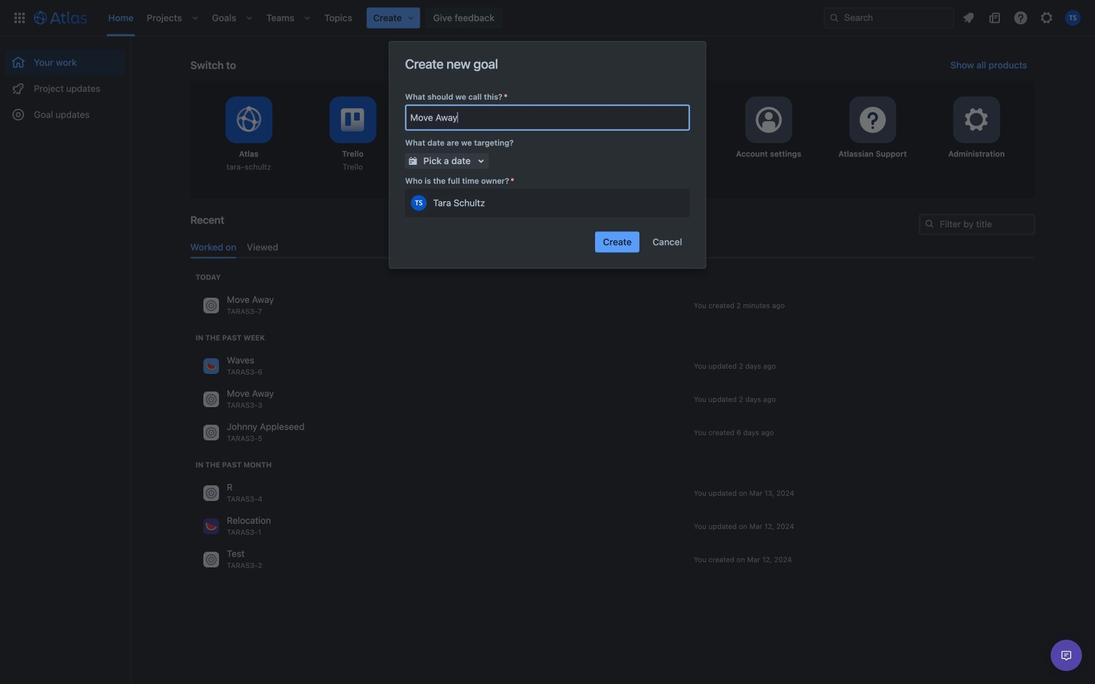 Task type: locate. For each thing, give the bounding box(es) containing it.
3 heading from the top
[[196, 460, 272, 470]]

banner
[[0, 0, 1096, 37]]

help image
[[1013, 10, 1029, 26]]

search image
[[925, 219, 935, 229]]

2 vertical spatial townsquare image
[[203, 519, 219, 535]]

1 horizontal spatial settings image
[[961, 104, 993, 136]]

None search field
[[824, 7, 955, 28]]

heading for first townsquare icon from the top of the page
[[196, 272, 221, 283]]

heading
[[196, 272, 221, 283], [196, 333, 265, 343], [196, 460, 272, 470]]

tab list
[[185, 237, 1041, 258]]

0 vertical spatial heading
[[196, 272, 221, 283]]

group
[[5, 37, 125, 132]]

open intercom messenger image
[[1059, 648, 1075, 664]]

2 townsquare image from the top
[[203, 359, 219, 374]]

3 townsquare image from the top
[[203, 519, 219, 535]]

1 heading from the top
[[196, 272, 221, 283]]

0 horizontal spatial settings image
[[753, 104, 785, 136]]

1 townsquare image from the top
[[203, 392, 219, 407]]

heading for 3rd townsquare icon from the bottom of the page
[[196, 333, 265, 343]]

1 vertical spatial townsquare image
[[203, 486, 219, 501]]

1 vertical spatial heading
[[196, 333, 265, 343]]

2 heading from the top
[[196, 333, 265, 343]]

0 vertical spatial townsquare image
[[203, 392, 219, 407]]

2 townsquare image from the top
[[203, 486, 219, 501]]

townsquare image
[[203, 392, 219, 407], [203, 486, 219, 501], [203, 519, 219, 535]]

Search field
[[824, 7, 955, 28]]

None field
[[407, 106, 689, 129]]

2 vertical spatial heading
[[196, 460, 272, 470]]

townsquare image
[[203, 298, 219, 314], [203, 359, 219, 374], [203, 425, 219, 441], [203, 552, 219, 568]]

settings image
[[753, 104, 785, 136], [961, 104, 993, 136]]



Task type: describe. For each thing, give the bounding box(es) containing it.
townsquare image for second townsquare icon from the bottom
[[203, 392, 219, 407]]

2 settings image from the left
[[961, 104, 993, 136]]

Filter by title field
[[921, 216, 1034, 234]]

top element
[[8, 0, 824, 36]]

townsquare image for 4th townsquare icon from the top
[[203, 519, 219, 535]]

1 settings image from the left
[[753, 104, 785, 136]]

4 townsquare image from the top
[[203, 552, 219, 568]]

3 townsquare image from the top
[[203, 425, 219, 441]]

heading for second townsquare image from the top
[[196, 460, 272, 470]]

search image
[[829, 13, 840, 23]]

settings image
[[857, 104, 889, 136]]

1 townsquare image from the top
[[203, 298, 219, 314]]



Task type: vqa. For each thing, say whether or not it's contained in the screenshot.
1st Settings icon from the right
yes



